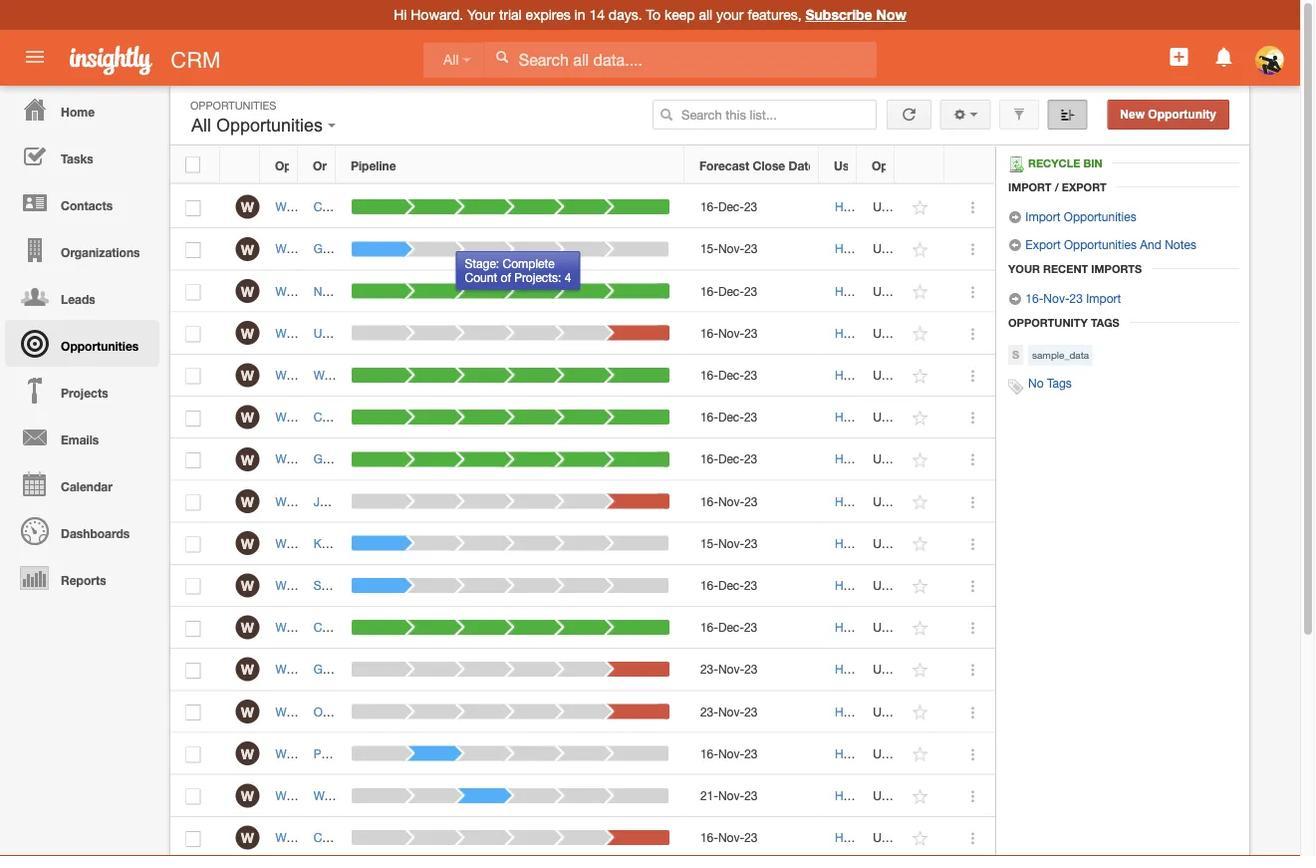 Task type: vqa. For each thing, say whether or not it's contained in the screenshot.


Task type: locate. For each thing, give the bounding box(es) containing it.
follow image for whirlybird g550 - globex, spain - katherine reyes
[[912, 661, 931, 680]]

nov- for whirlybird g550 - oceanic airlines - mark sakda
[[719, 705, 745, 719]]

4 x520 from the top
[[342, 536, 369, 550]]

brown for whirligig g990 - university of northumbria - paula oliver
[[881, 326, 915, 340]]

globex
[[314, 242, 352, 256], [365, 242, 404, 256], [314, 452, 352, 466], [380, 452, 419, 466]]

whirligig g990 - globex - albert lee
[[276, 242, 469, 256]]

0 horizontal spatial systems
[[375, 831, 421, 845]]

2 globex link from the top
[[314, 452, 352, 466]]

w link for whirlybird g550 - clampett oil and gas corp. - katherine warren
[[236, 616, 260, 640]]

12 howard brown from the top
[[835, 663, 915, 677]]

howard brown for whirligig g990 - university of northumbria - paula oliver
[[835, 326, 915, 340]]

9 howard brown link from the top
[[835, 536, 915, 550]]

g990 up nakatomi trading corp. link
[[325, 242, 354, 256]]

6 cell from the top
[[858, 397, 896, 439]]

navigation containing home
[[0, 86, 160, 601]]

llc
[[380, 494, 402, 508], [447, 494, 469, 508]]

1 vertical spatial roger
[[493, 789, 526, 803]]

1 vertical spatial 15-nov-23 cell
[[685, 523, 820, 565]]

16-dec-23 for whirlwinder x520 - globex - albert lee
[[701, 452, 758, 466]]

nov- for whirlybird g550 - globex, spain - katherine reyes
[[719, 663, 745, 677]]

g990 for globex
[[325, 242, 354, 256]]

14 w link from the top
[[236, 742, 260, 766]]

7 dec- from the top
[[719, 621, 745, 635]]

crm
[[171, 47, 221, 72]]

14 howard brown from the top
[[835, 747, 915, 761]]

3 follow image from the top
[[912, 367, 931, 386]]

- down jakubowski llc
[[372, 536, 377, 550]]

16- for whirligig g990 - clampett oil and gas, singapore - aaron lang
[[701, 200, 719, 214]]

1 horizontal spatial opportunity
[[1149, 108, 1217, 121]]

1 horizontal spatial sirius
[[380, 578, 410, 592]]

7 follow image from the top
[[912, 577, 931, 596]]

0 vertical spatial 23-
[[701, 663, 719, 677]]

0 horizontal spatial all
[[191, 115, 211, 136]]

circle arrow left image
[[1009, 238, 1023, 252]]

of down the whirligig g990 - nakatomi trading corp. - samantha wright
[[421, 326, 432, 340]]

16-dec-23 cell
[[685, 186, 820, 228], [685, 271, 820, 313], [685, 355, 820, 397], [685, 397, 820, 439], [685, 439, 820, 481], [685, 565, 820, 607], [685, 607, 820, 649]]

2 23-nov-23 cell from the top
[[685, 691, 820, 733]]

whirligig down whirligig g990 - globex - albert lee
[[276, 284, 322, 298]]

0 vertical spatial 15-
[[701, 242, 719, 256]]

whirlwinder for jakubowski llc
[[276, 494, 338, 508]]

whirlybird up oceanic airlines link
[[276, 663, 329, 677]]

1 vertical spatial 23-nov-23
[[701, 705, 758, 719]]

1 horizontal spatial spain
[[418, 663, 448, 677]]

export opportunities and notes link
[[1009, 237, 1197, 252]]

0 vertical spatial 15-nov-23
[[701, 242, 758, 256]]

whirlybird
[[276, 621, 329, 635], [276, 663, 329, 677], [276, 705, 329, 719], [276, 747, 329, 761], [276, 789, 329, 803], [276, 831, 329, 845]]

23 for whirlwinder x520 - globex - albert lee
[[745, 452, 758, 466]]

1 horizontal spatial all
[[444, 52, 459, 68]]

calendar
[[61, 480, 112, 493]]

16-dec-23 for whirlwinder x520 - clampett oil and gas, uk - nicholas flores
[[701, 410, 758, 424]]

16-nov-23 for whirlybird g550 - parker and company - lisa parker
[[701, 747, 758, 761]]

1 horizontal spatial parker
[[373, 747, 408, 761]]

0 horizontal spatial king
[[314, 536, 338, 550]]

follow image
[[912, 198, 931, 217], [912, 325, 931, 344], [912, 535, 931, 554], [912, 703, 931, 722], [912, 745, 931, 764], [912, 829, 931, 848]]

group left chris
[[408, 536, 441, 550]]

complete
[[503, 256, 555, 270]]

nov- inside "cell"
[[719, 789, 745, 803]]

g550
[[333, 621, 362, 635], [333, 663, 362, 677], [333, 705, 362, 719], [333, 747, 362, 761], [333, 789, 362, 803]]

g990 for nakatomi trading corp.
[[325, 284, 354, 298]]

1 oceanic from the left
[[314, 705, 358, 719]]

1 horizontal spatial uk
[[502, 410, 519, 424]]

whirligig for nakatomi trading corp.
[[276, 284, 322, 298]]

of
[[501, 271, 511, 285], [370, 326, 380, 340], [421, 326, 432, 340]]

chen
[[484, 536, 512, 550]]

1 horizontal spatial king
[[380, 536, 405, 550]]

0 horizontal spatial gas
[[407, 621, 429, 635]]

16- for whirlwinder x520 - jakubowski llc - jason castillo
[[701, 494, 719, 508]]

Search all data.... text field
[[484, 42, 877, 78]]

5 16-dec-23 cell from the top
[[685, 439, 820, 481]]

1 horizontal spatial llc
[[447, 494, 469, 508]]

warbucks industries down the university of northumbria
[[314, 368, 423, 382]]

x520 up king group at the left bottom of page
[[342, 494, 369, 508]]

0 vertical spatial import
[[1009, 180, 1052, 193]]

clampett
[[314, 200, 363, 214], [365, 200, 414, 214], [314, 410, 363, 424], [380, 410, 429, 424], [314, 621, 363, 635], [373, 621, 422, 635]]

howard for whirlybird g550 - oceanic airlines - mark sakda
[[835, 705, 877, 719]]

1 16-dec-23 cell from the top
[[685, 186, 820, 228]]

0 horizontal spatial llc
[[380, 494, 402, 508]]

0 vertical spatial katherine
[[532, 621, 583, 635]]

follow image
[[912, 241, 931, 259], [912, 283, 931, 302], [912, 367, 931, 386], [912, 409, 931, 428], [912, 451, 931, 470], [912, 493, 931, 512], [912, 577, 931, 596], [912, 619, 931, 638], [912, 661, 931, 680], [912, 787, 931, 806]]

import left /
[[1009, 180, 1052, 193]]

23 for whirlwinder x520 - clampett oil and gas, uk - nicholas flores
[[745, 410, 758, 424]]

howard for whirlybird g550 - clampett oil and gas corp. - katherine warren
[[835, 621, 877, 635]]

3 16-nov-23 cell from the top
[[685, 733, 820, 775]]

northumbria up whirligig g990 - warbucks industries - roger mills link
[[383, 326, 450, 340]]

opportunities up export opportunities and notes link
[[1065, 209, 1137, 223]]

nicholas
[[530, 410, 576, 424]]

nakatomi up university of northumbria link
[[365, 284, 417, 298]]

notifications image
[[1213, 45, 1237, 69]]

whirlwinder
[[276, 410, 338, 424], [276, 452, 338, 466], [276, 494, 338, 508], [276, 536, 338, 550], [276, 578, 338, 592]]

13 brown from the top
[[881, 705, 915, 719]]

all inside button
[[191, 115, 211, 136]]

follow image for whirlwinder x520 - sirius corp. - tina martin
[[912, 577, 931, 596]]

globex, up oceanic airlines on the bottom of the page
[[314, 663, 355, 677]]

3 w link from the top
[[236, 279, 260, 303]]

whirlwinder x520 - king group - chris chen link
[[276, 536, 522, 550]]

howard brown for whirligig g990 - clampett oil and gas, singapore - aaron lang
[[835, 200, 915, 214]]

7 16-dec-23 from the top
[[701, 621, 758, 635]]

g550 for parker
[[333, 747, 362, 761]]

11 howard brown from the top
[[835, 621, 915, 635]]

gas
[[407, 621, 429, 635], [466, 621, 488, 635]]

of right count
[[501, 271, 511, 285]]

16-nov-23 cell for whirligig g990 - university of northumbria - paula oliver
[[685, 313, 820, 355]]

howard for whirlybird g550 - globex, spain - katherine reyes
[[835, 663, 877, 677]]

16- for whirligig g990 - warbucks industries - roger mills
[[701, 368, 719, 382]]

whirlwinder for clampett oil and gas, uk
[[276, 410, 338, 424]]

row
[[170, 147, 995, 184]]

g550 for warbucks
[[333, 789, 362, 803]]

globex link up nakatomi trading corp. link
[[314, 242, 352, 256]]

albert down whirlwinder x520 - clampett oil and gas, uk - nicholas flores
[[430, 452, 462, 466]]

14 howard brown link from the top
[[835, 747, 915, 761]]

brown for whirlwinder x520 - globex - albert lee
[[881, 452, 915, 466]]

1 horizontal spatial company
[[434, 747, 486, 761]]

0 horizontal spatial katherine
[[460, 663, 511, 677]]

6 howard brown link from the top
[[835, 410, 915, 424]]

2 cell from the top
[[858, 228, 896, 271]]

t200
[[333, 831, 359, 845]]

refresh list image
[[900, 108, 919, 121]]

university
[[314, 326, 366, 340], [365, 326, 418, 340]]

projects:
[[515, 271, 562, 285]]

x520 up whirlwinder x520 - globex - albert lee
[[342, 410, 369, 424]]

globex link for g990
[[314, 242, 352, 256]]

16-nov-23
[[701, 326, 758, 340], [701, 494, 758, 508], [701, 747, 758, 761], [701, 831, 758, 845]]

23 for whirligig g990 - nakatomi trading corp. - samantha wright
[[745, 284, 758, 298]]

katherine up the mark on the left of the page
[[460, 663, 511, 677]]

10 w link from the top
[[236, 574, 260, 598]]

2 dec- from the top
[[719, 284, 745, 298]]

23 for whirlybird g550 - globex, spain - katherine reyes
[[745, 663, 758, 677]]

- right t200
[[363, 831, 367, 845]]

None checkbox
[[186, 200, 201, 216], [186, 369, 201, 384], [186, 453, 201, 469], [186, 537, 201, 553], [186, 747, 201, 763], [186, 831, 201, 847], [186, 200, 201, 216], [186, 369, 201, 384], [186, 453, 201, 469], [186, 537, 201, 553], [186, 747, 201, 763], [186, 831, 201, 847]]

g550 up oceanic airlines on the bottom of the page
[[333, 663, 362, 677]]

howard brown link for whirlwinder x520 - globex - albert lee
[[835, 452, 915, 466]]

company down whirlybird g550 - oceanic airlines - mark sakda
[[375, 747, 427, 761]]

w for whirlybird g550 - warbucks industries - roger mills
[[241, 788, 254, 804]]

whirlwinder for sirius corp.
[[276, 578, 338, 592]]

nov- for whirligig g990 - globex - albert lee
[[719, 242, 745, 256]]

your
[[717, 6, 744, 23]]

all
[[444, 52, 459, 68], [191, 115, 211, 136]]

0 vertical spatial warbucks industries link
[[314, 368, 423, 382]]

close
[[753, 158, 786, 172]]

jakubowski llc
[[314, 494, 402, 508]]

1 horizontal spatial airlines
[[420, 705, 459, 719]]

circle arrow right image
[[1009, 210, 1023, 224]]

23-nov-23 cell
[[685, 649, 820, 691], [685, 691, 820, 733]]

w
[[241, 199, 254, 215], [241, 241, 254, 257], [241, 283, 254, 300], [241, 325, 254, 342], [241, 367, 254, 384], [241, 409, 254, 426], [241, 451, 254, 468], [241, 493, 254, 510], [241, 536, 254, 552], [241, 578, 254, 594], [241, 620, 254, 636], [241, 662, 254, 678], [241, 704, 254, 720], [241, 746, 254, 762], [241, 788, 254, 804], [241, 830, 254, 846]]

6 w from the top
[[241, 409, 254, 426]]

16 brown from the top
[[881, 831, 915, 845]]

opportunities up projects link
[[61, 339, 139, 353]]

11 howard from the top
[[835, 621, 877, 635]]

2 horizontal spatial parker
[[523, 747, 557, 761]]

4 w from the top
[[241, 325, 254, 342]]

1 horizontal spatial systems
[[432, 831, 478, 845]]

systems down whirlybird g550 - warbucks industries - roger mills link
[[432, 831, 478, 845]]

0 vertical spatial globex link
[[314, 242, 352, 256]]

1 horizontal spatial katherine
[[532, 621, 583, 635]]

w row
[[170, 186, 996, 228], [170, 228, 996, 271], [170, 271, 996, 313], [170, 313, 996, 355], [170, 355, 996, 397], [170, 397, 996, 439], [170, 439, 996, 481], [170, 481, 996, 523], [170, 523, 996, 565], [170, 565, 996, 607], [170, 607, 996, 649], [170, 649, 996, 691], [170, 691, 996, 733], [170, 733, 996, 775], [170, 775, 996, 817], [170, 817, 996, 856]]

jakubowski up king group at the left bottom of page
[[314, 494, 377, 508]]

all for all opportunities
[[191, 115, 211, 136]]

1 horizontal spatial jakubowski
[[380, 494, 444, 508]]

1 horizontal spatial gas
[[466, 621, 488, 635]]

2 whirligig from the top
[[276, 242, 322, 256]]

warbucks industries
[[314, 368, 423, 382], [314, 789, 423, 803]]

white image
[[495, 50, 509, 64]]

emails
[[61, 433, 99, 447]]

katherine
[[532, 621, 583, 635], [460, 663, 511, 677]]

10 howard brown from the top
[[835, 578, 915, 592]]

oil up globex, spain
[[366, 621, 380, 635]]

tina
[[455, 578, 477, 592]]

15 w link from the top
[[236, 784, 260, 808]]

g990 down whirligig g990 - globex - albert lee
[[325, 284, 354, 298]]

jakubowski up whirlwinder x520 - king group - chris chen link
[[380, 494, 444, 508]]

lisa
[[498, 747, 519, 761]]

king up sirius corp. at the left of the page
[[314, 536, 338, 550]]

whirlwinder x520 - jakubowski llc - jason castillo
[[276, 494, 555, 508]]

mills up nicole
[[529, 789, 553, 803]]

0 vertical spatial lee
[[450, 242, 469, 256]]

4 16-nov-23 from the top
[[701, 831, 758, 845]]

2 x520 from the top
[[342, 452, 369, 466]]

3 w from the top
[[241, 283, 254, 300]]

whirlwinder x520 - sirius corp. - tina martin link
[[276, 578, 524, 592]]

singapore up 'stage:'
[[435, 200, 490, 214]]

23 for whirligig g990 - warbucks industries - roger mills
[[745, 368, 758, 382]]

2 horizontal spatial of
[[501, 271, 511, 285]]

0 vertical spatial export
[[1063, 180, 1107, 193]]

16-dec-23 cell for whirligig g990 - warbucks industries - roger mills
[[685, 355, 820, 397]]

cell for whirligig g990 - nakatomi trading corp. - samantha wright
[[858, 271, 896, 313]]

0 horizontal spatial company
[[375, 747, 427, 761]]

howard for whirlybird t200 - cyberdyne systems corp. - nicole gomez
[[835, 831, 877, 845]]

follow image for parker
[[912, 745, 931, 764]]

whirligig down nakatomi trading corp.
[[276, 326, 322, 340]]

1 brown from the top
[[881, 200, 915, 214]]

projects link
[[5, 367, 160, 414]]

16 howard brown link from the top
[[835, 831, 915, 845]]

0 vertical spatial mills
[[521, 368, 546, 382]]

whirlwinder up king group at the left bottom of page
[[276, 494, 338, 508]]

16-nov-23 cell
[[685, 313, 820, 355], [685, 481, 820, 523], [685, 733, 820, 775], [685, 817, 820, 856]]

of inside stage: complete count of projects: 4
[[501, 271, 511, 285]]

g990 down the university of northumbria
[[325, 368, 354, 382]]

0 horizontal spatial spain
[[359, 663, 389, 677]]

6 16-dec-23 from the top
[[701, 578, 758, 592]]

x520 for clampett
[[342, 410, 369, 424]]

whirlwinder x520 - jakubowski llc - jason castillo link
[[276, 494, 565, 508]]

opportunity
[[1149, 108, 1217, 121], [1009, 316, 1089, 329]]

clampett oil and gas, singapore
[[314, 200, 490, 214]]

1 horizontal spatial group
[[408, 536, 441, 550]]

group
[[341, 536, 375, 550], [408, 536, 441, 550]]

cyberdyne systems corp.
[[314, 831, 454, 845]]

whirlwinder x520 - king group - chris chen
[[276, 536, 512, 550]]

0 horizontal spatial sirius
[[314, 578, 343, 592]]

2 howard from the top
[[835, 242, 877, 256]]

follow image for gomez
[[912, 829, 931, 848]]

1 vertical spatial import
[[1026, 209, 1061, 223]]

howard for whirlwinder x520 - sirius corp. - tina martin
[[835, 578, 877, 592]]

1 vertical spatial all
[[191, 115, 211, 136]]

nov- for whirlybird t200 - cyberdyne systems corp. - nicole gomez
[[719, 831, 745, 845]]

1 15-nov-23 from the top
[[701, 242, 758, 256]]

uk left nicholas
[[502, 410, 519, 424]]

- down "parker and company" on the left bottom of page
[[365, 789, 370, 803]]

industries
[[370, 368, 423, 382], [422, 368, 474, 382], [370, 789, 423, 803], [430, 789, 482, 803]]

howard brown link for whirlwinder x520 - clampett oil and gas, uk - nicholas flores
[[835, 410, 915, 424]]

1 g550 from the top
[[333, 621, 362, 635]]

1 23-nov-23 cell from the top
[[685, 649, 820, 691]]

5 g990 from the top
[[325, 368, 354, 382]]

2 llc from the left
[[447, 494, 469, 508]]

1 vertical spatial warbucks industries link
[[314, 789, 423, 803]]

row group
[[170, 186, 996, 856]]

1 16-dec-23 from the top
[[701, 200, 758, 214]]

1 vertical spatial 15-
[[701, 536, 719, 550]]

globex, spain link
[[314, 663, 389, 677]]

1 vertical spatial your
[[1009, 262, 1041, 275]]

23-
[[701, 663, 719, 677], [701, 705, 719, 719]]

0 vertical spatial all
[[444, 52, 459, 68]]

cell
[[858, 186, 896, 228], [858, 228, 896, 271], [858, 271, 896, 313], [858, 313, 896, 355], [858, 355, 896, 397], [858, 397, 896, 439], [858, 439, 896, 481], [858, 481, 896, 523], [858, 523, 896, 565], [858, 565, 896, 607], [858, 607, 896, 649], [858, 649, 896, 691], [858, 691, 896, 733], [858, 733, 896, 775], [858, 775, 896, 817], [858, 817, 896, 856]]

howard for whirlwinder x520 - clampett oil and gas, uk - nicholas flores
[[835, 410, 877, 424]]

1 vertical spatial lee
[[465, 452, 485, 466]]

16-dec-23 cell for whirligig g990 - clampett oil and gas, singapore - aaron lang
[[685, 186, 820, 228]]

- up globex, spain
[[365, 621, 370, 635]]

brown for whirligig g990 - globex - albert lee
[[881, 242, 915, 256]]

dec-
[[719, 200, 745, 214], [719, 284, 745, 298], [719, 368, 745, 382], [719, 410, 745, 424], [719, 452, 745, 466], [719, 578, 745, 592], [719, 621, 745, 635]]

group down jakubowski llc
[[341, 536, 375, 550]]

opportunities up imports
[[1065, 237, 1137, 251]]

howard brown link for whirlybird g550 - clampett oil and gas corp. - katherine warren
[[835, 621, 915, 635]]

warbucks up cyberdyne systems corp.
[[373, 789, 426, 803]]

whirlybird down oceanic airlines link
[[276, 747, 329, 761]]

oceanic
[[314, 705, 358, 719], [373, 705, 417, 719]]

albert for whirligig g990 - globex - albert lee
[[415, 242, 447, 256]]

cell for whirlybird t200 - cyberdyne systems corp. - nicole gomez
[[858, 817, 896, 856]]

0 horizontal spatial globex,
[[314, 663, 355, 677]]

and
[[384, 200, 404, 214], [435, 200, 456, 214], [384, 410, 404, 424], [450, 410, 471, 424], [384, 621, 404, 635], [443, 621, 463, 635], [352, 747, 372, 761], [411, 747, 431, 761]]

0 vertical spatial 15-nov-23 cell
[[685, 228, 820, 271]]

jason
[[480, 494, 512, 508]]

0 horizontal spatial parker
[[314, 747, 348, 761]]

0 horizontal spatial oceanic
[[314, 705, 358, 719]]

nakatomi down whirligig g990 - globex - albert lee
[[314, 284, 365, 298]]

whirlybird g550 - oceanic airlines - mark sakda link
[[276, 705, 545, 719]]

warbucks down the university of northumbria
[[314, 368, 367, 382]]

w for whirlybird g550 - parker and company - lisa parker
[[241, 746, 254, 762]]

sample_data link
[[1029, 345, 1094, 366]]

1 vertical spatial export
[[1026, 237, 1061, 251]]

lang
[[588, 200, 614, 214]]

16-nov-23 import
[[1023, 291, 1122, 305]]

g990 down nakatomi trading corp. link
[[325, 326, 354, 340]]

1 horizontal spatial globex,
[[373, 663, 415, 677]]

gas, up 'stage:'
[[459, 200, 484, 214]]

16-dec-23 cell for whirlybird g550 - clampett oil and gas corp. - katherine warren
[[685, 607, 820, 649]]

23 inside "cell"
[[745, 789, 758, 803]]

1 vertical spatial 23-
[[701, 705, 719, 719]]

x520 down jakubowski llc
[[342, 536, 369, 550]]

13 howard brown link from the top
[[835, 705, 915, 719]]

nicole
[[523, 831, 556, 845]]

gas, left nicholas
[[474, 410, 499, 424]]

0 horizontal spatial your
[[468, 6, 496, 23]]

import right circle arrow right icon
[[1026, 209, 1061, 223]]

- down whirlwinder x520 - globex - albert lee
[[372, 494, 377, 508]]

0 horizontal spatial opportunity
[[1009, 316, 1089, 329]]

howard brown for whirlwinder x520 - jakubowski llc - jason castillo
[[835, 494, 915, 508]]

15 w row from the top
[[170, 775, 996, 817]]

university of northumbria link
[[314, 326, 450, 340]]

whirligig up nakatomi trading corp.
[[276, 242, 322, 256]]

- left aaron on the left
[[545, 200, 549, 214]]

15 w from the top
[[241, 788, 254, 804]]

and
[[1141, 237, 1162, 251]]

16 w from the top
[[241, 830, 254, 846]]

stage:
[[465, 256, 500, 270]]

None checkbox
[[185, 157, 200, 173], [186, 242, 201, 258], [186, 284, 201, 300], [186, 326, 201, 342], [186, 411, 201, 427], [186, 495, 201, 511], [186, 579, 201, 595], [186, 621, 201, 637], [186, 663, 201, 679], [186, 705, 201, 721], [186, 789, 201, 805], [185, 157, 200, 173], [186, 242, 201, 258], [186, 284, 201, 300], [186, 326, 201, 342], [186, 411, 201, 427], [186, 495, 201, 511], [186, 579, 201, 595], [186, 621, 201, 637], [186, 663, 201, 679], [186, 705, 201, 721], [186, 789, 201, 805]]

0 horizontal spatial uk
[[435, 410, 452, 424]]

howard brown link
[[835, 200, 915, 214], [835, 242, 915, 256], [835, 284, 915, 298], [835, 326, 915, 340], [835, 368, 915, 382], [835, 410, 915, 424], [835, 452, 915, 466], [835, 494, 915, 508], [835, 536, 915, 550], [835, 578, 915, 592], [835, 621, 915, 635], [835, 663, 915, 677], [835, 705, 915, 719], [835, 747, 915, 761], [835, 789, 915, 803], [835, 831, 915, 845]]

in
[[575, 6, 586, 23]]

follow image for whirligig g990 - nakatomi trading corp. - samantha wright
[[912, 283, 931, 302]]

1 x520 from the top
[[342, 410, 369, 424]]

- down 'clampett oil and gas, uk'
[[372, 452, 377, 466]]

13 howard brown from the top
[[835, 705, 915, 719]]

w link for whirlwinder x520 - sirius corp. - tina martin
[[236, 574, 260, 598]]

- left nicole
[[515, 831, 519, 845]]

0 horizontal spatial jakubowski
[[314, 494, 377, 508]]

reports
[[61, 573, 106, 587]]

cell for whirligig g990 - university of northumbria - paula oliver
[[858, 313, 896, 355]]

5 howard brown from the top
[[835, 368, 915, 382]]

1 vertical spatial opportunity
[[1009, 316, 1089, 329]]

w for whirligig g990 - nakatomi trading corp. - samantha wright
[[241, 283, 254, 300]]

whirlybird g550 - clampett oil and gas corp. - katherine warren link
[[276, 621, 635, 635]]

follow image for whirlybird g550 - warbucks industries - roger mills
[[912, 787, 931, 806]]

15 howard brown from the top
[[835, 789, 915, 803]]

no
[[1029, 376, 1044, 390]]

1 warbucks industries from the top
[[314, 368, 423, 382]]

brown
[[881, 200, 915, 214], [881, 242, 915, 256], [881, 284, 915, 298], [881, 326, 915, 340], [881, 368, 915, 382], [881, 410, 915, 424], [881, 452, 915, 466], [881, 494, 915, 508], [881, 536, 915, 550], [881, 578, 915, 592], [881, 621, 915, 635], [881, 663, 915, 677], [881, 705, 915, 719], [881, 747, 915, 761], [881, 789, 915, 803], [881, 831, 915, 845]]

1 horizontal spatial trading
[[420, 284, 459, 298]]

opportunities
[[190, 99, 277, 112], [216, 115, 323, 136], [1065, 209, 1137, 223], [1065, 237, 1137, 251], [61, 339, 139, 353]]

23 for whirlwinder x520 - jakubowski llc - jason castillo
[[745, 494, 758, 508]]

no tags
[[1029, 376, 1072, 390]]

1 airlines from the left
[[361, 705, 400, 719]]

gas down tina
[[466, 621, 488, 635]]

whirlybird down parker and company link at left bottom
[[276, 789, 329, 803]]

howard brown link for whirlwinder x520 - sirius corp. - tina martin
[[835, 578, 915, 592]]

6 follow image from the top
[[912, 493, 931, 512]]

whirlybird down globex, spain link on the left
[[276, 705, 329, 719]]

contacts
[[61, 198, 113, 212]]

university of northumbria
[[314, 326, 450, 340]]

4 whirlybird from the top
[[276, 747, 329, 761]]

1 horizontal spatial export
[[1063, 180, 1107, 193]]

oil
[[366, 200, 380, 214], [418, 200, 432, 214], [366, 410, 380, 424], [433, 410, 447, 424], [366, 621, 380, 635], [425, 621, 440, 635]]

howard brown for whirligig g990 - nakatomi trading corp. - samantha wright
[[835, 284, 915, 298]]

11 brown from the top
[[881, 621, 915, 635]]

16- for whirligig g990 - university of northumbria - paula oliver
[[701, 326, 719, 340]]

1 vertical spatial katherine
[[460, 663, 511, 677]]

15-nov-23 cell
[[685, 228, 820, 271], [685, 523, 820, 565]]

0 vertical spatial your
[[468, 6, 496, 23]]

2 16-dec-23 cell from the top
[[685, 271, 820, 313]]

13 w link from the top
[[236, 700, 260, 724]]

northumbria down whirligig g990 - nakatomi trading corp. - samantha wright link
[[435, 326, 502, 340]]

0 vertical spatial roger
[[486, 368, 518, 382]]

king up the whirlwinder x520 - sirius corp. - tina martin
[[380, 536, 405, 550]]

opportunity right new
[[1149, 108, 1217, 121]]

x520 for jakubowski
[[342, 494, 369, 508]]

2 15- from the top
[[701, 536, 719, 550]]

16-dec-23 cell for whirligig g990 - nakatomi trading corp. - samantha wright
[[685, 271, 820, 313]]

1 vertical spatial 15-nov-23
[[701, 536, 758, 550]]

g990
[[325, 200, 354, 214], [325, 242, 354, 256], [325, 284, 354, 298], [325, 326, 354, 340], [325, 368, 354, 382]]

roger down the lisa
[[493, 789, 526, 803]]

corp. down whirlybird g550 - warbucks industries - roger mills link
[[425, 831, 454, 845]]

sirius down king group at the left bottom of page
[[314, 578, 343, 592]]

whirlwinder down king group at the left bottom of page
[[276, 578, 338, 592]]

hi
[[394, 6, 407, 23]]

whirligig g990 - nakatomi trading corp. - samantha wright link
[[276, 284, 606, 298]]

airlines left the mark on the left of the page
[[420, 705, 459, 719]]

1 trading from the left
[[368, 284, 408, 298]]

roger
[[486, 368, 518, 382], [493, 789, 526, 803]]

whirlybird for warbucks
[[276, 789, 329, 803]]

15 brown from the top
[[881, 789, 915, 803]]

opportunities up all opportunities
[[190, 99, 277, 112]]

2 15-nov-23 cell from the top
[[685, 523, 820, 565]]

whirligig g990 - warbucks industries - roger mills
[[276, 368, 546, 382]]

navigation
[[0, 86, 160, 601]]

0 horizontal spatial group
[[341, 536, 375, 550]]

all down howard.
[[444, 52, 459, 68]]

howard
[[835, 200, 877, 214], [835, 242, 877, 256], [835, 284, 877, 298], [835, 326, 877, 340], [835, 368, 877, 382], [835, 410, 877, 424], [835, 452, 877, 466], [835, 494, 877, 508], [835, 536, 877, 550], [835, 578, 877, 592], [835, 621, 877, 635], [835, 663, 877, 677], [835, 705, 877, 719], [835, 747, 877, 761], [835, 789, 877, 803], [835, 831, 877, 845]]

4 w row from the top
[[170, 313, 996, 355]]

0 vertical spatial 23-nov-23
[[701, 663, 758, 677]]

1 cyberdyne from the left
[[314, 831, 372, 845]]

0 horizontal spatial airlines
[[361, 705, 400, 719]]

whirlybird g550 - parker and company - lisa parker link
[[276, 747, 567, 761]]

dec- for whirlwinder x520 - globex - albert lee
[[719, 452, 745, 466]]

nov- for whirlwinder x520 - jakubowski llc - jason castillo
[[719, 494, 745, 508]]

opportunities for import
[[1065, 209, 1137, 223]]

trading up university of northumbria link
[[368, 284, 408, 298]]

- down clampett oil and gas, singapore
[[407, 242, 412, 256]]

cell for whirlybird g550 - clampett oil and gas corp. - katherine warren
[[858, 607, 896, 649]]

1 vertical spatial warbucks industries
[[314, 789, 423, 803]]

all link
[[424, 42, 484, 78]]

1 warbucks industries link from the top
[[314, 368, 423, 382]]

23 for whirlybird g550 - clampett oil and gas corp. - katherine warren
[[745, 621, 758, 635]]

warbucks industries down "parker and company" on the left bottom of page
[[314, 789, 423, 803]]

1 horizontal spatial oceanic
[[373, 705, 417, 719]]

7 howard brown link from the top
[[835, 452, 915, 466]]

systems
[[375, 831, 421, 845], [432, 831, 478, 845]]

1 jakubowski from the left
[[314, 494, 377, 508]]

1 singapore from the left
[[435, 200, 490, 214]]

1 vertical spatial globex link
[[314, 452, 352, 466]]

clampett up whirlwinder x520 - globex - albert lee
[[314, 410, 363, 424]]

4 cell from the top
[[858, 313, 896, 355]]

tasks
[[61, 152, 93, 165]]

whirligig g990 - clampett oil and gas, singapore - aaron lang link
[[276, 200, 624, 214]]

parker down whirlybird g550 - oceanic airlines - mark sakda
[[373, 747, 408, 761]]

4 howard brown link from the top
[[835, 326, 915, 340]]

0 horizontal spatial trading
[[368, 284, 408, 298]]

1 nakatomi from the left
[[314, 284, 365, 298]]

search image
[[660, 108, 674, 122]]

1 vertical spatial mills
[[529, 789, 553, 803]]

company left the lisa
[[434, 747, 486, 761]]

oceanic airlines link
[[314, 705, 400, 719]]

0 vertical spatial warbucks industries
[[314, 368, 423, 382]]

16-nov-23 for whirligig g990 - university of northumbria - paula oliver
[[701, 326, 758, 340]]

howard for whirligig g990 - nakatomi trading corp. - samantha wright
[[835, 284, 877, 298]]

mills down "paula"
[[521, 368, 546, 382]]

1 w row from the top
[[170, 186, 996, 228]]

16-nov-23 cell for whirlwinder x520 - jakubowski llc - jason castillo
[[685, 481, 820, 523]]

12 w link from the top
[[236, 658, 260, 682]]

parker right the lisa
[[523, 747, 557, 761]]

0 vertical spatial albert
[[415, 242, 447, 256]]

g550 down oceanic airlines on the bottom of the page
[[333, 747, 362, 761]]

10 howard brown link from the top
[[835, 578, 915, 592]]

airlines up parker and company link at left bottom
[[361, 705, 400, 719]]

6 16-dec-23 cell from the top
[[685, 565, 820, 607]]

2 warbucks industries link from the top
[[314, 789, 423, 803]]

2 w from the top
[[241, 241, 254, 257]]

warren
[[587, 621, 625, 635]]

new opportunity link
[[1108, 100, 1230, 130]]

warbucks industries link down "parker and company" on the left bottom of page
[[314, 789, 423, 803]]

15- for whirlwinder x520 - king group - chris chen
[[701, 536, 719, 550]]

1 vertical spatial albert
[[430, 452, 462, 466]]

show sidebar image
[[1061, 108, 1075, 122]]

oceanic down globex, spain link on the left
[[314, 705, 358, 719]]

w link for whirligig g990 - globex - albert lee
[[236, 237, 260, 261]]

3 howard brown from the top
[[835, 284, 915, 298]]

3 whirlwinder from the top
[[276, 494, 338, 508]]

your down "circle arrow left" image
[[1009, 262, 1041, 275]]

1 horizontal spatial of
[[421, 326, 432, 340]]

7 howard brown from the top
[[835, 452, 915, 466]]

opportunities inside button
[[216, 115, 323, 136]]

cell for whirlybird g550 - warbucks industries - roger mills
[[858, 775, 896, 817]]

5 16-dec-23 from the top
[[701, 452, 758, 466]]

1 follow image from the top
[[912, 241, 931, 259]]

expires
[[526, 6, 571, 23]]

12 howard brown link from the top
[[835, 663, 915, 677]]

Search this list... text field
[[653, 100, 877, 130]]



Task type: describe. For each thing, give the bounding box(es) containing it.
keep
[[665, 6, 695, 23]]

corp. left tina
[[413, 578, 443, 592]]

forecast
[[700, 158, 750, 172]]

whirlwinder x520 - globex - albert lee
[[276, 452, 485, 466]]

corp. down martin
[[491, 621, 521, 635]]

2 airlines from the left
[[420, 705, 459, 719]]

whirlybird for clampett
[[276, 621, 329, 635]]

cell for whirligig g990 - globex - albert lee
[[858, 228, 896, 271]]

- up "parker and company" on the left bottom of page
[[365, 705, 370, 719]]

- left the lisa
[[490, 747, 494, 761]]

23 for whirlybird g550 - warbucks industries - roger mills
[[745, 789, 758, 803]]

dec- for whirlwinder x520 - sirius corp. - tina martin
[[719, 578, 745, 592]]

follow image for whirlwinder x520 - jakubowski llc - jason castillo
[[912, 493, 931, 512]]

your recent imports
[[1009, 262, 1143, 275]]

corp. down king group at the left bottom of page
[[347, 578, 377, 592]]

16- for whirlwinder x520 - globex - albert lee
[[701, 452, 719, 466]]

2 uk from the left
[[502, 410, 519, 424]]

1 systems from the left
[[375, 831, 421, 845]]

mills for whirligig g990 - warbucks industries - roger mills
[[521, 368, 546, 382]]

whirlybird for parker
[[276, 747, 329, 761]]

2 company from the left
[[434, 747, 486, 761]]

1 sirius from the left
[[314, 578, 343, 592]]

oil down whirligig g990 - warbucks industries - roger mills link
[[433, 410, 447, 424]]

21-
[[701, 789, 719, 803]]

chris
[[453, 536, 481, 550]]

g550 for globex,
[[333, 663, 362, 677]]

2 trading from the left
[[420, 284, 459, 298]]

follow image for -
[[912, 198, 931, 217]]

whirlybird t200 - cyberdyne systems corp. - nicole gomez
[[276, 831, 598, 845]]

16-dec-23 cell for whirlwinder x520 - clampett oil and gas, uk - nicholas flores
[[685, 397, 820, 439]]

home link
[[5, 86, 160, 133]]

clampett up whirligig g990 - globex - albert lee link
[[365, 200, 414, 214]]

- down pipeline
[[357, 200, 362, 214]]

subscribe now link
[[806, 6, 907, 23]]

1 king from the left
[[314, 536, 338, 550]]

new
[[1121, 108, 1145, 121]]

- up nakatomi trading corp. link
[[357, 242, 362, 256]]

warbucks industries link for g550
[[314, 789, 423, 803]]

brown for whirlybird g550 - parker and company - lisa parker
[[881, 747, 915, 761]]

1 gas from the left
[[407, 621, 429, 635]]

g550 for clampett
[[333, 621, 362, 635]]

howard for whirlwinder x520 - jakubowski llc - jason castillo
[[835, 494, 877, 508]]

- down oceanic airlines link
[[365, 747, 370, 761]]

bin
[[1084, 157, 1103, 170]]

0 horizontal spatial of
[[370, 326, 380, 340]]

leads link
[[5, 273, 160, 320]]

globex up jakubowski llc
[[314, 452, 352, 466]]

castillo
[[516, 494, 555, 508]]

recent
[[1044, 262, 1089, 275]]

clampett down whirligig g990 - warbucks industries - roger mills
[[380, 410, 429, 424]]

globex up nakatomi trading corp. link
[[314, 242, 352, 256]]

howard brown link for whirligig g990 - warbucks industries - roger mills
[[835, 368, 915, 382]]

oil down pipeline
[[366, 200, 380, 214]]

- down whirligig g990 - globex - albert lee
[[357, 284, 362, 298]]

s
[[1013, 348, 1020, 361]]

1 company from the left
[[375, 747, 427, 761]]

3 follow image from the top
[[912, 535, 931, 554]]

whirlybird g550 - clampett oil and gas corp. - katherine warren
[[276, 621, 625, 635]]

- left chris
[[445, 536, 449, 550]]

warbucks up t200
[[314, 789, 367, 803]]

5 w row from the top
[[170, 355, 996, 397]]

2 systems from the left
[[432, 831, 478, 845]]

13 w row from the top
[[170, 691, 996, 733]]

sirius corp.
[[314, 578, 377, 592]]

howard brown for whirlwinder x520 - king group - chris chen
[[835, 536, 915, 550]]

howard brown link for whirligig g990 - nakatomi trading corp. - samantha wright
[[835, 284, 915, 298]]

whirlwinder x520 - globex - albert lee link
[[276, 452, 494, 466]]

w for whirlybird g550 - clampett oil and gas corp. - katherine warren
[[241, 620, 254, 636]]

1 university from the left
[[314, 326, 366, 340]]

export opportunities and notes
[[1023, 237, 1197, 251]]

2 king from the left
[[380, 536, 405, 550]]

g990 for university of northumbria
[[325, 326, 354, 340]]

whirlwinder x520 - clampett oil and gas, uk - nicholas flores
[[276, 410, 612, 424]]

cyberdyne systems corp. link
[[314, 831, 454, 845]]

corp. down 'stage:'
[[463, 284, 493, 298]]

- up whirlybird t200 - cyberdyne systems corp. - nicole gomez link
[[485, 789, 490, 803]]

globex up nakatomi trading corp.
[[365, 242, 404, 256]]

2 oceanic from the left
[[373, 705, 417, 719]]

- up clampett oil and gas corp.
[[372, 578, 377, 592]]

9 w row from the top
[[170, 523, 996, 565]]

1 globex, from the left
[[314, 663, 355, 677]]

new opportunity
[[1121, 108, 1217, 121]]

no tags link
[[1029, 376, 1072, 390]]

features,
[[748, 6, 802, 23]]

whirlybird g550 - oceanic airlines - mark sakda
[[276, 705, 535, 719]]

tags
[[1048, 376, 1072, 390]]

martin
[[481, 578, 514, 592]]

1 horizontal spatial your
[[1009, 262, 1041, 275]]

- left tina
[[447, 578, 451, 592]]

whirligig g990 - clampett oil and gas, singapore - aaron lang
[[276, 200, 614, 214]]

1 northumbria from the left
[[383, 326, 450, 340]]

globex link for x520
[[314, 452, 352, 466]]

warbucks up 'clampett oil and gas, uk'
[[365, 368, 419, 382]]

howard brown for whirlybird g550 - globex, spain - katherine reyes
[[835, 663, 915, 677]]

4
[[565, 271, 572, 285]]

howard for whirlwinder x520 - king group - chris chen
[[835, 536, 877, 550]]

16 w row from the top
[[170, 817, 996, 856]]

2 jakubowski from the left
[[380, 494, 444, 508]]

howard for whirlybird g550 - parker and company - lisa parker
[[835, 747, 877, 761]]

w link for whirlwinder x520 - king group - chris chen
[[236, 532, 260, 555]]

- up whirlwinder x520 - jakubowski llc - jason castillo link
[[422, 452, 427, 466]]

/
[[1055, 180, 1059, 193]]

cell for whirlwinder x520 - clampett oil and gas, uk - nicholas flores
[[858, 397, 896, 439]]

import / export
[[1009, 180, 1107, 193]]

import for import / export
[[1009, 180, 1052, 193]]

w for whirlwinder x520 - globex - albert lee
[[241, 451, 254, 468]]

clampett down 'sirius corp.' "link"
[[314, 621, 363, 635]]

forecast close date
[[700, 158, 816, 172]]

industries up cyberdyne systems corp.
[[370, 789, 423, 803]]

now
[[877, 6, 907, 23]]

circle arrow right image
[[1009, 292, 1023, 306]]

0 vertical spatial opportunity
[[1149, 108, 1217, 121]]

2 w row from the top
[[170, 228, 996, 271]]

0 horizontal spatial export
[[1026, 237, 1061, 251]]

howard brown for whirlybird g550 - parker and company - lisa parker
[[835, 747, 915, 761]]

- down whirlybird g550 - clampett oil and gas corp. - katherine warren link
[[452, 663, 456, 677]]

clampett oil and gas corp. link
[[314, 621, 462, 635]]

23-nov-23 for sakda
[[701, 705, 758, 719]]

all opportunities button
[[186, 111, 341, 141]]

whirlybird for oceanic
[[276, 705, 329, 719]]

warbucks industries link for g990
[[314, 368, 423, 382]]

- down 'stage:'
[[496, 284, 500, 298]]

cell for whirligig g990 - warbucks industries - roger mills
[[858, 355, 896, 397]]

2 spain from the left
[[418, 663, 448, 677]]

nov- for whirligig g990 - university of northumbria - paula oliver
[[719, 326, 745, 340]]

industries up whirlwinder x520 - clampett oil and gas, uk - nicholas flores 'link'
[[422, 368, 474, 382]]

x520 for globex
[[342, 452, 369, 466]]

1 uk from the left
[[435, 410, 452, 424]]

calendar link
[[5, 461, 160, 507]]

follow image for whirlwinder x520 - globex - albert lee
[[912, 451, 931, 470]]

reyes
[[514, 663, 547, 677]]

dec- for whirligig g990 - clampett oil and gas, singapore - aaron lang
[[719, 200, 745, 214]]

nov- for whirlybird g550 - parker and company - lisa parker
[[719, 747, 745, 761]]

brown for whirligig g990 - nakatomi trading corp. - samantha wright
[[881, 284, 915, 298]]

recycle bin
[[1029, 157, 1103, 170]]

16-dec-23 for whirligig g990 - clampett oil and gas, singapore - aaron lang
[[701, 200, 758, 214]]

whirlybird g550 - warbucks industries - roger mills
[[276, 789, 553, 803]]

1 parker from the left
[[314, 747, 348, 761]]

16-nov-23 import link
[[1009, 291, 1122, 306]]

w link for whirlybird g550 - warbucks industries - roger mills
[[236, 784, 260, 808]]

follow image for whirlybird g550 - clampett oil and gas corp. - katherine warren
[[912, 619, 931, 638]]

cell for whirlybird g550 - oceanic airlines - mark sakda
[[858, 691, 896, 733]]

6 w row from the top
[[170, 397, 996, 439]]

2 nakatomi from the left
[[365, 284, 417, 298]]

1 spain from the left
[[359, 663, 389, 677]]

gas, down whirligig g990 - warbucks industries - roger mills link
[[407, 410, 432, 424]]

14
[[590, 6, 605, 23]]

2 vertical spatial import
[[1087, 291, 1122, 305]]

2 sirius from the left
[[380, 578, 410, 592]]

to
[[646, 6, 661, 23]]

organizations
[[61, 245, 140, 259]]

hi howard. your trial expires in 14 days. to keep all your features, subscribe now
[[394, 6, 907, 23]]

pipeline
[[351, 158, 396, 172]]

oil up whirligig g990 - globex - albert lee link
[[418, 200, 432, 214]]

2 gas from the left
[[466, 621, 488, 635]]

23- for sakda
[[701, 705, 719, 719]]

albert for whirlwinder x520 - globex - albert lee
[[430, 452, 462, 466]]

w link for whirligig g990 - warbucks industries - roger mills
[[236, 363, 260, 387]]

emails link
[[5, 414, 160, 461]]

opportunities for all
[[216, 115, 323, 136]]

opportunities link
[[5, 320, 160, 367]]

stage: complete count of projects: 4
[[465, 256, 572, 285]]

paula
[[513, 326, 543, 340]]

brown for whirlybird g550 - oceanic airlines - mark sakda
[[881, 705, 915, 719]]

23 for whirlybird g550 - parker and company - lisa parker
[[745, 747, 758, 761]]

2 group from the left
[[408, 536, 441, 550]]

2 cyberdyne from the left
[[371, 831, 429, 845]]

clampett up whirligig g990 - globex - albert lee
[[314, 200, 363, 214]]

howard brown for whirlwinder x520 - sirius corp. - tina martin
[[835, 578, 915, 592]]

corp. left nicole
[[481, 831, 511, 845]]

- up reyes on the bottom left
[[524, 621, 529, 635]]

oil up whirlwinder x520 - globex - albert lee
[[366, 410, 380, 424]]

- left nicholas
[[522, 410, 527, 424]]

cell for whirlwinder x520 - king group - chris chen
[[858, 523, 896, 565]]

whirligig for university of northumbria
[[276, 326, 322, 340]]

brown for whirlwinder x520 - sirius corp. - tina martin
[[881, 578, 915, 592]]

opportunity tags
[[1009, 316, 1120, 329]]

sakda
[[501, 705, 535, 719]]

days.
[[609, 6, 643, 23]]

dec- for whirligig g990 - nakatomi trading corp. - samantha wright
[[719, 284, 745, 298]]

howard brown link for whirlybird g550 - warbucks industries - roger mills
[[835, 789, 915, 803]]

contacts link
[[5, 179, 160, 226]]

globex up whirlwinder x520 - jakubowski llc - jason castillo in the bottom left of the page
[[380, 452, 419, 466]]

3 w row from the top
[[170, 271, 996, 313]]

industries up 'clampett oil and gas, uk'
[[370, 368, 423, 382]]

imports
[[1092, 262, 1143, 275]]

brown for whirlwinder x520 - king group - chris chen
[[881, 536, 915, 550]]

leads
[[61, 292, 95, 306]]

- up whirlwinder x520 - globex - albert lee
[[372, 410, 377, 424]]

w link for whirlybird g550 - oceanic airlines - mark sakda
[[236, 700, 260, 724]]

notes
[[1166, 237, 1197, 251]]

1 llc from the left
[[380, 494, 402, 508]]

lee for whirligig g990 - globex - albert lee
[[450, 242, 469, 256]]

projects
[[61, 386, 108, 400]]

howard brown for whirlwinder x520 - clampett oil and gas, uk - nicholas flores
[[835, 410, 915, 424]]

row group containing w
[[170, 186, 996, 856]]

16-dec-23 cell for whirlwinder x520 - sirius corp. - tina martin
[[685, 565, 820, 607]]

oil up whirlybird g550 - globex, spain - katherine reyes link
[[425, 621, 440, 635]]

whirlybird t200 - cyberdyne systems corp. - nicole gomez link
[[276, 831, 608, 845]]

- up oceanic airlines link
[[365, 663, 370, 677]]

opportunities inside navigation
[[61, 339, 139, 353]]

- left "paula"
[[505, 326, 510, 340]]

import for import opportunities
[[1026, 209, 1061, 223]]

w for whirlwinder x520 - clampett oil and gas, uk - nicholas flores
[[241, 409, 254, 426]]

2 northumbria from the left
[[435, 326, 502, 340]]

23-nov-23 for reyes
[[701, 663, 758, 677]]

x520 for king
[[342, 536, 369, 550]]

1 group from the left
[[341, 536, 375, 550]]

corp. up whirligig g990 - university of northumbria - paula oliver
[[411, 284, 441, 298]]

oceanic airlines
[[314, 705, 400, 719]]

follow image for whirligig g990 - globex - albert lee
[[912, 241, 931, 259]]

15-nov-23 for whirlwinder x520 - king group - chris chen
[[701, 536, 758, 550]]

date
[[789, 158, 816, 172]]

row containing pipeline
[[170, 147, 995, 184]]

- left jason
[[472, 494, 477, 508]]

all
[[699, 6, 713, 23]]

corp. down tina
[[432, 621, 462, 635]]

w link for whirligig g990 - university of northumbria - paula oliver
[[236, 321, 260, 345]]

clampett oil and gas, uk
[[314, 410, 452, 424]]

11 w row from the top
[[170, 607, 996, 649]]

clampett down the whirlwinder x520 - sirius corp. - tina martin
[[373, 621, 422, 635]]

dec- for whirlwinder x520 - clampett oil and gas, uk - nicholas flores
[[719, 410, 745, 424]]

gas, up whirligig g990 - globex - albert lee link
[[407, 200, 432, 214]]

organizations link
[[5, 226, 160, 273]]

brown for whirligig g990 - clampett oil and gas, singapore - aaron lang
[[881, 200, 915, 214]]

parker and company link
[[314, 747, 427, 761]]

tasks link
[[5, 133, 160, 179]]

8 w row from the top
[[170, 481, 996, 523]]

- down the university of northumbria
[[357, 368, 362, 382]]

2 globex, from the left
[[373, 663, 415, 677]]

recycle bin link
[[1009, 157, 1113, 172]]

whirlybird g550 - globex, spain - katherine reyes link
[[276, 663, 557, 677]]

show list view filters image
[[1013, 108, 1027, 122]]

2 parker from the left
[[373, 747, 408, 761]]

nov- for whirlwinder x520 - king group - chris chen
[[719, 536, 745, 550]]

w link for whirlybird g550 - parker and company - lisa parker
[[236, 742, 260, 766]]

whirligig g990 - globex - albert lee link
[[276, 242, 479, 256]]

7 w row from the top
[[170, 439, 996, 481]]

14 w row from the top
[[170, 733, 996, 775]]

16-dec-23 for whirligig g990 - warbucks industries - roger mills
[[701, 368, 758, 382]]

2 singapore from the left
[[487, 200, 541, 214]]

roger for whirligig g990 - warbucks industries - roger mills
[[486, 368, 518, 382]]

mark
[[470, 705, 497, 719]]

w for whirlwinder x520 - jakubowski llc - jason castillo
[[241, 493, 254, 510]]

industries up whirlybird t200 - cyberdyne systems corp. - nicole gomez link
[[430, 789, 482, 803]]

3 parker from the left
[[523, 747, 557, 761]]

16- for whirlybird g550 - parker and company - lisa parker
[[701, 747, 719, 761]]

whirligig g990 - university of northumbria - paula oliver
[[276, 326, 577, 340]]

cell for whirlybird g550 - parker and company - lisa parker
[[858, 733, 896, 775]]

howard brown for whirlybird g550 - clampett oil and gas corp. - katherine warren
[[835, 621, 915, 635]]

16- for whirlwinder x520 - sirius corp. - tina martin
[[701, 578, 719, 592]]

warbucks industries for g990
[[314, 368, 423, 382]]

whirligig g990 - nakatomi trading corp. - samantha wright
[[276, 284, 596, 298]]

subscribe
[[806, 6, 873, 23]]

cog image
[[953, 108, 967, 122]]

- left the mark on the left of the page
[[462, 705, 467, 719]]

16-nov-23 cell for whirlybird t200 - cyberdyne systems corp. - nicole gomez
[[685, 817, 820, 856]]

21-nov-23 cell
[[685, 775, 820, 817]]

whirlybird g550 - parker and company - lisa parker
[[276, 747, 557, 761]]

oliver
[[547, 326, 577, 340]]

whirlwinder x520 - sirius corp. - tina martin
[[276, 578, 514, 592]]

2 university from the left
[[365, 326, 418, 340]]

- up whirlwinder x520 - clampett oil and gas, uk - nicholas flores 'link'
[[478, 368, 482, 382]]

12 w row from the top
[[170, 649, 996, 691]]

whirligig g990 - warbucks industries - roger mills link
[[276, 368, 556, 382]]

clampett oil and gas corp.
[[314, 621, 462, 635]]

king group link
[[314, 536, 375, 550]]

- down nakatomi trading corp. link
[[357, 326, 362, 340]]

howard brown for whirligig g990 - warbucks industries - roger mills
[[835, 368, 915, 382]]

4 follow image from the top
[[912, 703, 931, 722]]

10 w row from the top
[[170, 565, 996, 607]]



